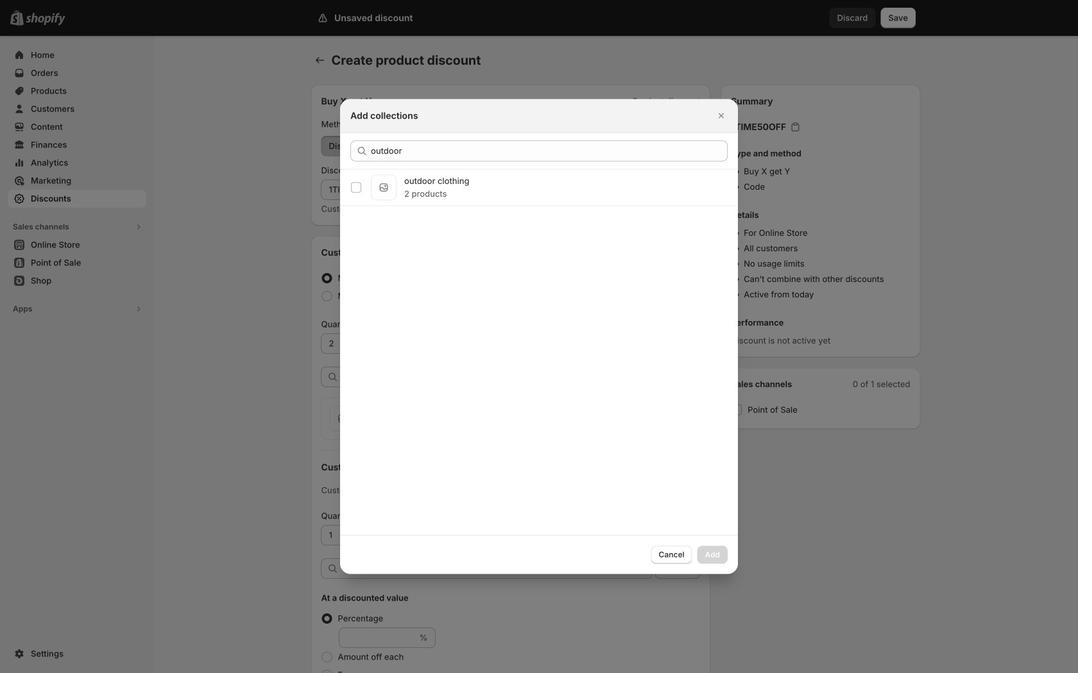 Task type: vqa. For each thing, say whether or not it's contained in the screenshot.
"MY STORE" image
no



Task type: locate. For each thing, give the bounding box(es) containing it.
dialog
[[0, 99, 1078, 575]]

Search collections text field
[[371, 141, 728, 161]]

shopify image
[[26, 13, 65, 26]]



